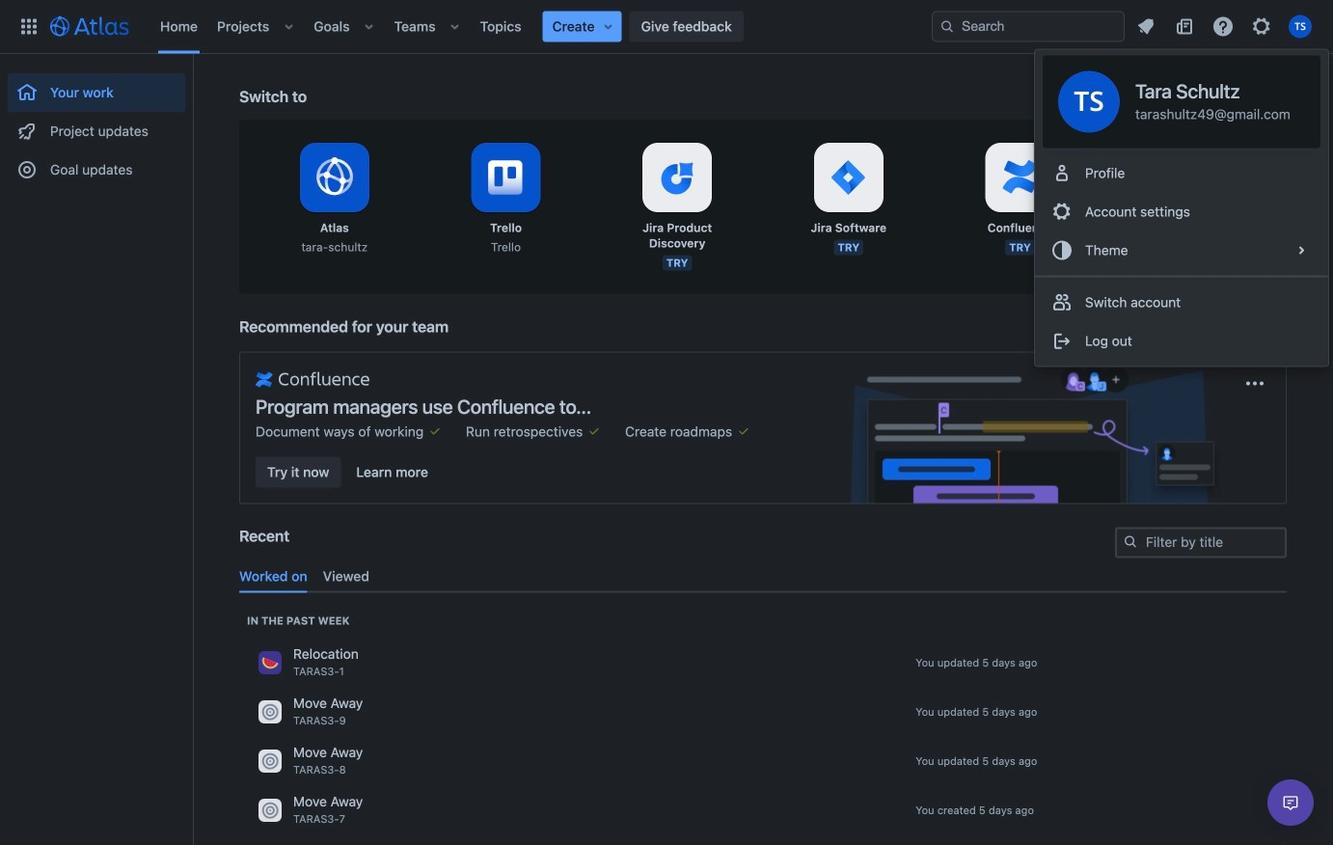 Task type: vqa. For each thing, say whether or not it's contained in the screenshot.
second your existing Atlassian products icon from left
yes



Task type: describe. For each thing, give the bounding box(es) containing it.
Filter by title field
[[1117, 529, 1285, 556]]

2 your existing atlassian products image from the left
[[587, 423, 602, 439]]

top element
[[12, 0, 932, 54]]

help image
[[1212, 15, 1235, 38]]



Task type: locate. For each thing, give the bounding box(es) containing it.
2 vertical spatial townsquare image
[[259, 799, 282, 822]]

2 townsquare image from the top
[[259, 750, 282, 773]]

heading
[[247, 613, 350, 629]]

0 horizontal spatial your existing atlassian products image
[[427, 423, 443, 439]]

None search field
[[932, 11, 1125, 42]]

townsquare image
[[259, 651, 282, 674]]

banner
[[0, 0, 1334, 54]]

1 horizontal spatial your existing atlassian products image
[[587, 423, 602, 439]]

group
[[8, 54, 185, 195], [1035, 148, 1329, 276], [1035, 276, 1329, 366]]

2 horizontal spatial your existing atlassian products image
[[736, 423, 752, 439]]

0 vertical spatial townsquare image
[[259, 700, 282, 724]]

open intercom messenger image
[[1280, 791, 1303, 814]]

1 townsquare image from the top
[[259, 700, 282, 724]]

your existing atlassian products image
[[427, 423, 443, 439], [587, 423, 602, 439], [736, 423, 752, 439]]

Search field
[[932, 11, 1125, 42]]

townsquare image
[[259, 700, 282, 724], [259, 750, 282, 773], [259, 799, 282, 822]]

3 your existing atlassian products image from the left
[[736, 423, 752, 439]]

cross-flow recommendation banner element
[[239, 317, 1287, 527]]

3 townsquare image from the top
[[259, 799, 282, 822]]

confluence image
[[256, 368, 370, 391], [256, 368, 370, 391]]

search image
[[1123, 534, 1139, 550]]

1 your existing atlassian products image from the left
[[427, 423, 443, 439]]

tab list
[[232, 561, 1295, 593]]

settings image
[[1251, 15, 1274, 38]]

switch to... image
[[17, 15, 41, 38]]

account image
[[1289, 15, 1312, 38]]

search image
[[940, 19, 955, 34]]

1 vertical spatial townsquare image
[[259, 750, 282, 773]]

notifications image
[[1135, 15, 1158, 38]]



